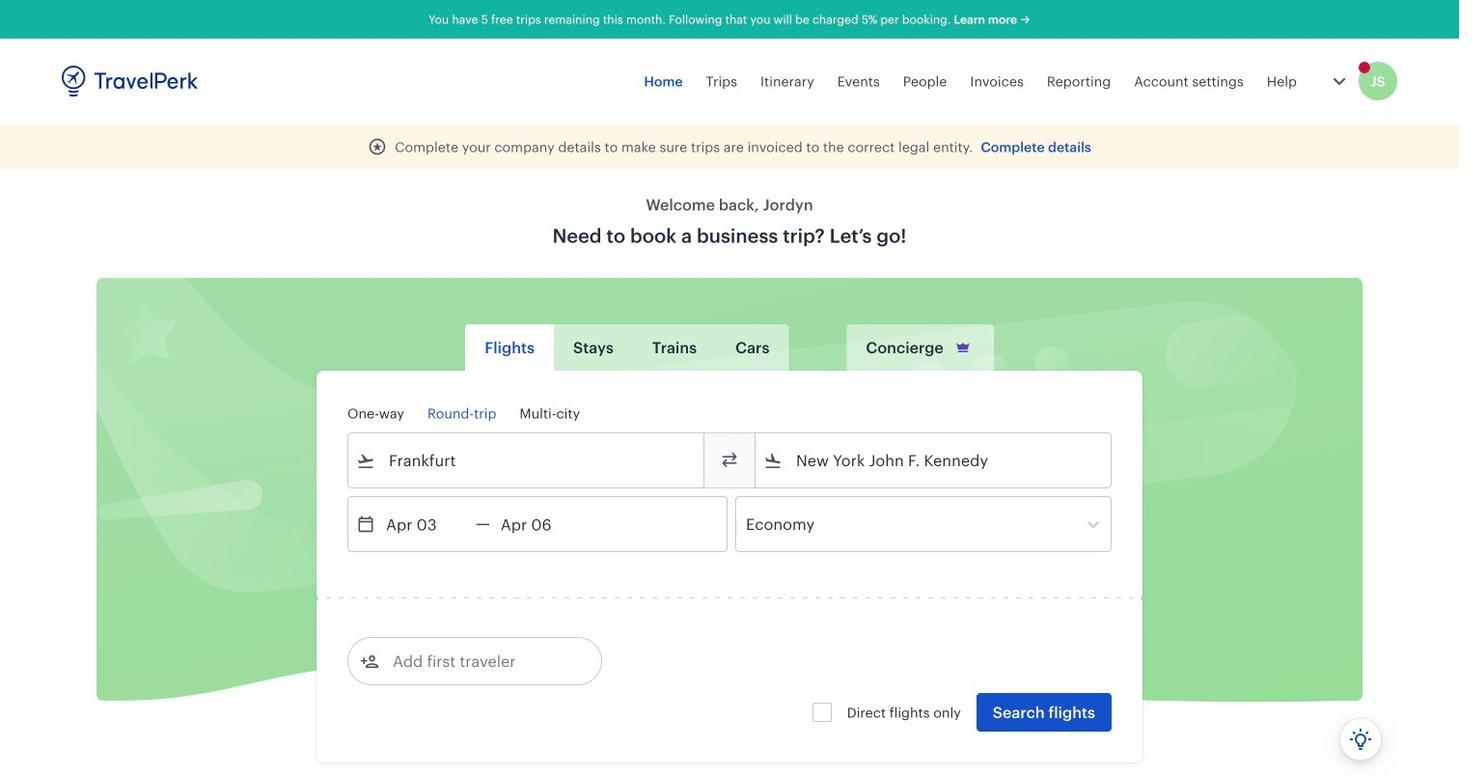 Task type: vqa. For each thing, say whether or not it's contained in the screenshot.
THE RETURN text box
yes



Task type: locate. For each thing, give the bounding box(es) containing it.
Return text field
[[490, 497, 591, 551]]

To search field
[[783, 445, 1086, 476]]

From search field
[[376, 445, 679, 476]]

Add first traveler search field
[[379, 646, 580, 677]]



Task type: describe. For each thing, give the bounding box(es) containing it.
Depart text field
[[376, 497, 476, 551]]



